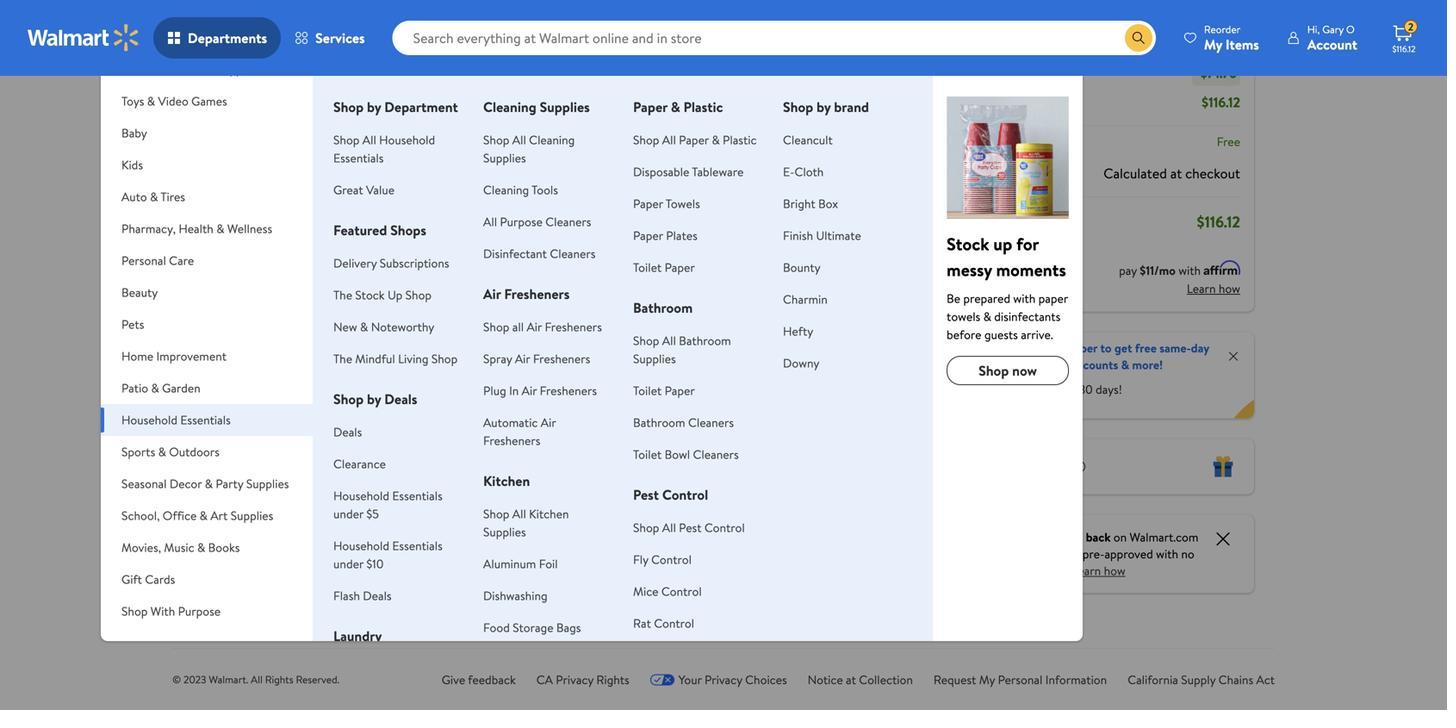 Task type: describe. For each thing, give the bounding box(es) containing it.
case
[[664, 507, 694, 526]]

delivery subscriptions
[[334, 255, 450, 271]]

paper plates
[[633, 227, 698, 244]]

bowl
[[665, 446, 690, 463]]

household inside shop all household essentials
[[379, 131, 435, 148]]

cleaning for cleaning tools
[[484, 181, 529, 198]]

fresheners up shop all air fresheners
[[504, 284, 570, 303]]

essentials inside shop all household essentials
[[334, 150, 384, 166]]

gift cards button
[[101, 564, 313, 596]]

now for now $349.00 $499.00 $349.00/ca xbox series x video game console, black 5676
[[357, 356, 388, 378]]

bounty
[[783, 259, 821, 276]]

the for the stock up shop
[[334, 287, 353, 303]]

add inside now $7.49 group
[[788, 308, 809, 325]]

air inside automatic air fresheners
[[541, 414, 556, 431]]

kitchen inside shop all kitchen supplies
[[529, 505, 569, 522]]

& right toys
[[147, 93, 155, 109]]

supplies inside shop all cleaning supplies
[[484, 150, 526, 166]]

stainless inside chefman turbo fry stainless steel air fryer with basket divider, 8 quart
[[246, 416, 298, 435]]

e-
[[783, 163, 795, 180]]

shop for shop all paper & plastic
[[633, 131, 660, 148]]

cloth
[[795, 163, 824, 180]]

rat control
[[633, 615, 695, 632]]

before
[[947, 326, 982, 343]]

add button for now $349.00
[[360, 303, 423, 331]]

by for department
[[367, 97, 381, 116]]

essentials for household essentials
[[180, 412, 231, 428]]

paper towels
[[633, 195, 700, 212]]

stock inside the "stock up for messy moments be prepared with paper towels & disinfectants before guests arrive."
[[947, 232, 990, 256]]

0 vertical spatial $116.12
[[1393, 43, 1416, 55]]

get
[[1115, 340, 1133, 356]]

flash deals link
[[334, 587, 392, 604]]

shop all air fresheners
[[484, 318, 602, 335]]

total
[[1006, 212, 1035, 231]]

privacy for ca
[[556, 671, 594, 688]]

checkout
[[1186, 164, 1241, 183]]

fly
[[633, 551, 649, 568]]

great value link
[[334, 181, 395, 198]]

now $348.00 group
[[491, 189, 593, 530]]

© 2023 walmart. all rights reserved.
[[172, 672, 340, 687]]

shop for shop by department
[[334, 97, 364, 116]]

pharmacy,
[[122, 220, 176, 237]]

supplies inside shop all kitchen supplies
[[484, 524, 526, 540]]

3+ for xbox series x video game console, black
[[361, 504, 373, 519]]

pay
[[1120, 262, 1137, 279]]

2 horizontal spatial 3+
[[494, 27, 506, 41]]

video inside dropdown button
[[158, 93, 189, 109]]

personal care button
[[101, 245, 313, 277]]

now for now $7.49
[[757, 356, 788, 378]]

steel inside chefman turbo fry stainless steel air fryer with basket divider, 8 quart
[[224, 435, 254, 454]]

day up paper & plastic
[[637, 27, 652, 41]]

paper up the disposable tableware
[[679, 131, 709, 148]]

ice
[[491, 435, 508, 454]]

air right 'spray'
[[515, 350, 530, 367]]

dismiss capital one banner image
[[1213, 529, 1234, 549]]

1 horizontal spatial learn how
[[1187, 280, 1241, 297]]

finish
[[783, 227, 814, 244]]

deals right more
[[291, 157, 328, 179]]

learn more about gifting image
[[1073, 460, 1087, 474]]

bathroom for bathroom
[[633, 298, 693, 317]]

toilet bowl cleaners link
[[633, 446, 739, 463]]

the mindful living shop link
[[334, 350, 458, 367]]

berries
[[657, 431, 700, 450]]

with inside chefman turbo fry stainless steel air fryer with basket divider, 8 quart
[[224, 454, 250, 473]]

shop all bathroom supplies
[[633, 332, 731, 367]]

mice control
[[633, 583, 702, 600]]

0 vertical spatial how
[[1219, 280, 1241, 297]]

to
[[1101, 340, 1112, 356]]

great value
[[334, 181, 395, 198]]

bright
[[783, 195, 816, 212]]

now for now $348.00 $579.00 ge profile™ opal™ nugget ice maker with side tank, countertop icemaker, stainless steel
[[491, 356, 522, 378]]

risk.
[[1049, 562, 1070, 579]]

furniture
[[159, 61, 208, 78]]

day up cleaning supplies
[[508, 27, 524, 41]]

shipping inside now $348.00 group
[[521, 489, 558, 504]]

flash deals
[[334, 587, 392, 604]]

cleaners down tools
[[546, 213, 592, 230]]

toys & video games
[[122, 93, 227, 109]]

maker
[[512, 435, 549, 454]]

clearance
[[334, 455, 386, 472]]

deals right flash
[[363, 587, 392, 604]]

1 horizontal spatial rights
[[597, 671, 630, 688]]

shipping down pickup
[[388, 51, 425, 65]]

day up appliances
[[237, 27, 252, 41]]

purpose inside dropdown button
[[178, 603, 221, 620]]

2- inside now $348.00 group
[[494, 489, 503, 504]]

california supply chains act link
[[1128, 671, 1275, 688]]

bathroom inside shop all bathroom supplies
[[679, 332, 731, 349]]

sports & outdoors button
[[101, 436, 313, 468]]

pets
[[122, 316, 144, 333]]

all for cleaning supplies
[[513, 131, 526, 148]]

& right patio
[[151, 380, 159, 396]]

walmart+
[[983, 381, 1034, 398]]

& up "tableware"
[[712, 131, 720, 148]]

0 vertical spatial learn
[[1187, 280, 1216, 297]]

deal for now $16.98
[[631, 199, 651, 214]]

new & noteworthy
[[334, 318, 435, 335]]

& up shop all paper & plastic "link"
[[671, 97, 681, 116]]

bathroom for bathroom cleaners
[[633, 414, 686, 431]]

by for deals
[[367, 390, 381, 408]]

bathroom cleaners link
[[633, 414, 734, 431]]

bright box link
[[783, 195, 839, 212]]

paper down plates
[[665, 259, 695, 276]]

Walmart Site-Wide search field
[[393, 21, 1156, 55]]

add for now $16.98
[[654, 308, 676, 325]]

cleaners up 'n
[[689, 414, 734, 431]]

california supply chains act
[[1128, 671, 1275, 688]]

air up add to cart icon
[[484, 284, 501, 303]]

game
[[395, 431, 431, 450]]

0 horizontal spatial stock
[[355, 287, 385, 303]]

your privacy choices
[[679, 671, 787, 688]]

shop right up
[[406, 287, 432, 303]]

shipping up cleaning supplies
[[526, 27, 563, 41]]

now $348.00 $579.00 ge profile™ opal™ nugget ice maker with side tank, countertop icemaker, stainless steel
[[491, 356, 582, 530]]

fresheners up the $348.00
[[545, 318, 602, 335]]

cash
[[1060, 529, 1084, 546]]

bounty link
[[783, 259, 821, 276]]

2-day shipping inside now $16.98 group
[[627, 483, 692, 497]]

charmin
[[783, 291, 828, 308]]

fresheners down the $348.00
[[540, 382, 597, 399]]

e-cloth link
[[783, 163, 824, 180]]

add to cart image inside now $7.49 group
[[767, 306, 788, 327]]

all right walmart. at the bottom left of page
[[251, 672, 263, 687]]

estimated total
[[942, 212, 1035, 231]]

reorder
[[1205, 22, 1241, 37]]

search icon image
[[1132, 31, 1146, 45]]

feedback
[[468, 671, 516, 688]]

prepared
[[964, 290, 1011, 307]]

cleaners down all purpose cleaners link
[[550, 245, 596, 262]]

paper up shop all paper & plastic
[[633, 97, 668, 116]]

control for mice control
[[662, 583, 702, 600]]

stainless inside now $348.00 $579.00 ge profile™ opal™ nugget ice maker with side tank, countertop icemaker, stainless steel
[[491, 511, 542, 530]]

shop for shop with purpose
[[122, 603, 148, 620]]

the stock up shop
[[334, 287, 432, 303]]

toilet bowl cleaners
[[633, 446, 739, 463]]

now $49.00 group
[[224, 189, 326, 514]]

1 vertical spatial plastic
[[723, 131, 757, 148]]

& right "furniture"
[[211, 61, 219, 78]]

shop for shop all bathroom supplies
[[633, 332, 660, 349]]

cleancult
[[783, 131, 833, 148]]

fresheners down shop all air fresheners link
[[533, 350, 591, 367]]

quart
[[284, 473, 320, 492]]

shop all air fresheners link
[[484, 318, 602, 335]]

-
[[1196, 63, 1201, 82]]

supplies up shop all cleaning supplies link
[[540, 97, 590, 116]]

video inside now $349.00 $499.00 $349.00/ca xbox series x video game console, black 5676
[[357, 431, 392, 450]]

all purpose cleaners
[[484, 213, 592, 230]]

air right all
[[527, 318, 542, 335]]

with
[[151, 603, 175, 620]]

ca privacy rights link
[[537, 671, 630, 688]]

shop right living
[[432, 350, 458, 367]]

cleaners right the "bowl"
[[693, 446, 739, 463]]

hefty link
[[783, 323, 814, 340]]

all for kitchen
[[513, 505, 526, 522]]

department
[[385, 97, 458, 116]]

toilet for first the toilet paper link from the top of the page
[[633, 259, 662, 276]]

control right case
[[705, 519, 745, 536]]

add button for now $16.98
[[627, 303, 690, 331]]

deals link
[[334, 424, 362, 440]]

2- inside now $16.98 group
[[627, 483, 637, 497]]

on
[[1114, 529, 1127, 546]]

shop all household essentials
[[334, 131, 435, 166]]

day inside now $349.00 group
[[375, 504, 390, 519]]

0 vertical spatial kitchen
[[484, 471, 530, 490]]

a
[[1046, 340, 1052, 356]]

back
[[1086, 529, 1111, 546]]

1 vertical spatial pest
[[679, 519, 702, 536]]

pouches,
[[624, 488, 677, 507]]

free inside become a member to get free same-day delivery, gas discounts & more!
[[1136, 340, 1157, 356]]

gifting image
[[1213, 456, 1234, 477]]

1 vertical spatial learn
[[1073, 562, 1102, 579]]

shop for shop all air fresheners
[[484, 318, 510, 335]]

outdoors
[[169, 443, 220, 460]]

0 vertical spatial plastic
[[684, 97, 723, 116]]

day inside now $49.00 group
[[242, 489, 257, 504]]

delivery for delivery subscriptions
[[334, 255, 377, 271]]

3+ for chefman turbo fry stainless steel air fryer with basket divider, 8 quart
[[228, 489, 239, 504]]

2 vertical spatial $116.12
[[1197, 211, 1241, 233]]

request
[[934, 671, 977, 688]]

with inside now $348.00 $579.00 ge profile™ opal™ nugget ice maker with side tank, countertop icemaker, stainless steel
[[552, 435, 577, 454]]

¢/count
[[646, 393, 687, 410]]

auto
[[122, 188, 147, 205]]

$349.00/ca
[[357, 393, 416, 410]]

air right in
[[522, 382, 537, 399]]

delivery,
[[1001, 356, 1045, 373]]

cleaning for cleaning supplies
[[484, 97, 537, 116]]

household essentials under $5
[[334, 487, 443, 522]]

$71.76
[[1201, 63, 1238, 82]]

shop for shop all pest control
[[633, 519, 660, 536]]

shop all cleaning supplies link
[[484, 131, 575, 166]]

3+ day shipping for xbox series x video game console, black
[[361, 504, 430, 519]]

& left party
[[205, 475, 213, 492]]

ultimate
[[816, 227, 862, 244]]

patio
[[122, 380, 148, 396]]

fresheners inside automatic air fresheners
[[484, 432, 541, 449]]

the for the mindful living shop
[[334, 350, 353, 367]]

banner containing become a member to get free same-day delivery, gas discounts & more!
[[928, 332, 1255, 418]]

privacy for your
[[705, 671, 743, 688]]

laundry
[[334, 627, 382, 645]]

mindful
[[355, 350, 395, 367]]



Task type: locate. For each thing, give the bounding box(es) containing it.
for left '30'
[[1061, 381, 1077, 398]]

cleaning down cleaning supplies
[[529, 131, 575, 148]]

privacy right ca
[[556, 671, 594, 688]]

toilet paper link down paper plates link
[[633, 259, 695, 276]]

now inside now $348.00 $579.00 ge profile™ opal™ nugget ice maker with side tank, countertop icemaker, stainless steel
[[491, 356, 522, 378]]

pre-
[[1083, 546, 1105, 562]]

1 vertical spatial stock
[[355, 287, 385, 303]]

add down air fresheners
[[521, 308, 543, 325]]

free
[[1136, 340, 1157, 356], [1037, 381, 1058, 398]]

now inside now $16.98 $24.28 21.2 ¢/count welch's, gluten free,  berries 'n cherries fruit snacks 0.8oz pouches, 80 count case
[[624, 356, 655, 378]]

departments
[[188, 28, 267, 47]]

& inside dropdown button
[[216, 220, 225, 237]]

discounts
[[1069, 356, 1119, 373]]

paper down $16.98
[[665, 382, 695, 399]]

cleaning inside shop all cleaning supplies
[[529, 131, 575, 148]]

stock up for messy moments be prepared with paper towels & disinfectants before guests arrive.
[[947, 232, 1069, 343]]

fryer
[[278, 435, 310, 454]]

essentials inside household essentials under $5
[[392, 487, 443, 504]]

care
[[169, 252, 194, 269]]

0 vertical spatial for
[[1017, 232, 1039, 256]]

2 add to cart image from the left
[[634, 306, 654, 327]]

shop for shop more deals
[[214, 157, 248, 179]]

1 toilet from the top
[[633, 259, 662, 276]]

delivery down featured
[[334, 255, 377, 271]]

$116.12 up affirm icon
[[1197, 211, 1241, 233]]

shop inside shop all household essentials
[[334, 131, 360, 148]]

how down on
[[1104, 562, 1126, 579]]

& left art
[[200, 507, 208, 524]]

paper down disposable
[[633, 195, 663, 212]]

fruit
[[678, 450, 706, 469]]

with up party
[[224, 454, 250, 473]]

for inside the "stock up for messy moments be prepared with paper towels & disinfectants before guests arrive."
[[1017, 232, 1039, 256]]

all
[[513, 318, 524, 335]]

shop up $16.98
[[633, 332, 660, 349]]

deals up clearance
[[334, 424, 362, 440]]

& right the sports
[[158, 443, 166, 460]]

1 horizontal spatial video
[[357, 431, 392, 450]]

under inside household essentials under $10
[[334, 555, 364, 572]]

2-day shipping inside now $348.00 group
[[494, 489, 558, 504]]

3 toilet from the top
[[633, 446, 662, 463]]

under left $10
[[334, 555, 364, 572]]

1 vertical spatial the
[[334, 350, 353, 367]]

kitchen down countertop
[[529, 505, 569, 522]]

countertop
[[491, 473, 561, 492]]

essentials down household essentials under $5
[[392, 537, 443, 554]]

1 horizontal spatial privacy
[[705, 671, 743, 688]]

1 vertical spatial under
[[334, 555, 364, 572]]

rat control link
[[633, 615, 695, 632]]

my for personal
[[980, 671, 996, 688]]

0 horizontal spatial privacy
[[556, 671, 594, 688]]

Try Walmart+ free for 30 days! checkbox
[[942, 381, 958, 397]]

add to cart image inside now $349.00 group
[[367, 306, 388, 327]]

2 toilet paper from the top
[[633, 382, 695, 399]]

0 vertical spatial bathroom
[[633, 298, 693, 317]]

2
[[1409, 20, 1414, 34]]

1 deal from the left
[[364, 199, 385, 214]]

notice
[[808, 671, 843, 688]]

0 vertical spatial purpose
[[500, 213, 543, 230]]

shop inside shop all bathroom supplies
[[633, 332, 660, 349]]

4 now from the left
[[624, 356, 655, 378]]

2 vertical spatial cleaning
[[484, 181, 529, 198]]

0 horizontal spatial delivery
[[334, 255, 377, 271]]

deal inside now $16.98 group
[[631, 199, 651, 214]]

0 vertical spatial toilet paper link
[[633, 259, 695, 276]]

1 vertical spatial my
[[980, 671, 996, 688]]

0 horizontal spatial 3+ day shipping
[[228, 489, 297, 504]]

1 vertical spatial $116.12
[[1202, 93, 1241, 112]]

now $7.49 group
[[757, 189, 859, 538]]

day inside become a member to get free same-day delivery, gas discounts & more!
[[1192, 340, 1210, 356]]

1 vertical spatial video
[[357, 431, 392, 450]]

kids
[[122, 156, 143, 173]]

2 vertical spatial 3+
[[361, 504, 373, 519]]

0 vertical spatial learn how
[[1187, 280, 1241, 297]]

now $16.98 group
[[624, 189, 726, 526]]

deals up series
[[385, 390, 418, 408]]

free,
[[624, 431, 654, 450]]

add inside now $349.00 group
[[388, 308, 409, 325]]

1 vertical spatial learn how
[[1073, 562, 1126, 579]]

0 horizontal spatial learn
[[1073, 562, 1102, 579]]

supplies inside dropdown button
[[246, 475, 289, 492]]

add button inside now $7.49 group
[[760, 303, 823, 331]]

1 vertical spatial 3+ day shipping
[[228, 489, 297, 504]]

1 vertical spatial cleaning
[[529, 131, 575, 148]]

control for rat control
[[654, 615, 695, 632]]

$116.12 down 2
[[1393, 43, 1416, 55]]

air inside chefman turbo fry stainless steel air fryer with basket divider, 8 quart
[[258, 435, 275, 454]]

charmin link
[[783, 291, 828, 308]]

1 vertical spatial for
[[1061, 381, 1077, 398]]

deal up paper plates link
[[631, 199, 651, 214]]

0 vertical spatial delivery
[[401, 27, 438, 41]]

toilet for toilet bowl cleaners 'link'
[[633, 446, 662, 463]]

shop inside dropdown button
[[122, 603, 148, 620]]

0 vertical spatial stock
[[947, 232, 990, 256]]

privacy choices icon image
[[650, 674, 675, 686]]

with inside see if you're pre-approved with no credit risk.
[[1157, 546, 1179, 562]]

& inside 'dropdown button'
[[200, 507, 208, 524]]

toilet paper link down $16.98
[[633, 382, 695, 399]]

shop for shop by brand
[[783, 97, 814, 116]]

baby button
[[101, 117, 313, 149]]

3 add from the left
[[654, 308, 676, 325]]

1 add button from the left
[[360, 303, 423, 331]]

1 horizontal spatial stock
[[947, 232, 990, 256]]

pickup
[[361, 27, 391, 41]]

for inside banner
[[1061, 381, 1077, 398]]

add button inside now $348.00 group
[[494, 303, 556, 331]]

control for fly control
[[652, 551, 692, 568]]

1 horizontal spatial delivery
[[401, 27, 438, 41]]

member
[[1054, 340, 1098, 356]]

request my personal information link
[[934, 671, 1108, 688]]

supplies right art
[[231, 507, 273, 524]]

supplies down basket
[[246, 475, 289, 492]]

at right notice
[[846, 671, 857, 688]]

household down the shop by department
[[379, 131, 435, 148]]

more
[[252, 157, 287, 179]]

2 vertical spatial toilet
[[633, 446, 662, 463]]

plates
[[666, 227, 698, 244]]

food
[[484, 619, 510, 636]]

video up clearance
[[357, 431, 392, 450]]

add for now $349.00
[[388, 308, 409, 325]]

shop for shop by deals
[[334, 390, 364, 408]]

all inside shop all bathroom supplies
[[663, 332, 676, 349]]

$348.00
[[525, 356, 582, 378]]

& right music
[[197, 539, 205, 556]]

3+ up cleaning supplies
[[494, 27, 506, 41]]

walmart.
[[209, 672, 248, 687]]

with inside the "stock up for messy moments be prepared with paper towels & disinfectants before guests arrive."
[[1014, 290, 1036, 307]]

automatic
[[484, 414, 538, 431]]

household inside household essentials dropdown button
[[122, 412, 178, 428]]

1 add to cart image from the left
[[367, 306, 388, 327]]

learn down affirm icon
[[1187, 280, 1216, 297]]

shop inside shop all kitchen supplies
[[484, 505, 510, 522]]

3 deal from the left
[[631, 199, 651, 214]]

walmart plus image
[[942, 349, 994, 367]]

shop by deals
[[334, 390, 418, 408]]

3+ down "clearance" link
[[361, 504, 373, 519]]

all for paper & plastic
[[663, 131, 676, 148]]

add inside now $348.00 group
[[521, 308, 543, 325]]

shipping
[[942, 133, 987, 150]]

shop down countertop
[[484, 505, 510, 522]]

household for household essentials under $10
[[334, 537, 390, 554]]

0 vertical spatial cleaning
[[484, 97, 537, 116]]

1 vertical spatial purpose
[[178, 603, 221, 620]]

up
[[388, 287, 403, 303]]

shipping up paper & plastic
[[655, 27, 692, 41]]

supplies up aluminum on the left bottom
[[484, 524, 526, 540]]

2 add from the left
[[521, 308, 543, 325]]

delivery for delivery
[[401, 27, 438, 41]]

all inside shop all kitchen supplies
[[513, 505, 526, 522]]

add button inside now $16.98 group
[[627, 303, 690, 331]]

if
[[1037, 546, 1045, 562]]

0 vertical spatial 3+
[[494, 27, 506, 41]]

plug in air fresheners
[[484, 382, 597, 399]]

all for pest control
[[663, 519, 676, 536]]

how down affirm icon
[[1219, 280, 1241, 297]]

3+ inside now $349.00 group
[[361, 504, 373, 519]]

0 vertical spatial the
[[334, 287, 353, 303]]

all up disinfectant at the top of page
[[484, 213, 497, 230]]

patio & garden button
[[101, 372, 313, 404]]

0 horizontal spatial add to cart image
[[367, 306, 388, 327]]

supplies inside 'dropdown button'
[[231, 507, 273, 524]]

deal inside now $348.00 group
[[498, 199, 518, 214]]

paper left plates
[[633, 227, 663, 244]]

3 add to cart image from the left
[[767, 306, 788, 327]]

add for now $348.00
[[521, 308, 543, 325]]

0 horizontal spatial how
[[1104, 562, 1126, 579]]

3 add button from the left
[[627, 303, 690, 331]]

1 vertical spatial free
[[1037, 381, 1058, 398]]

2 now from the left
[[357, 356, 388, 378]]

0 horizontal spatial for
[[1017, 232, 1039, 256]]

0 horizontal spatial rights
[[265, 672, 294, 687]]

1 toilet paper from the top
[[633, 259, 695, 276]]

0 horizontal spatial steel
[[224, 435, 254, 454]]

4 deal from the left
[[764, 199, 785, 214]]

3 now from the left
[[491, 356, 522, 378]]

supplies inside shop all bathroom supplies
[[633, 350, 676, 367]]

0 vertical spatial toilet
[[633, 259, 662, 276]]

2 toilet paper link from the top
[[633, 382, 695, 399]]

shop inside shop all cleaning supplies
[[484, 131, 510, 148]]

personal inside dropdown button
[[122, 252, 166, 269]]

household inside household essentials under $10
[[334, 537, 390, 554]]

essentials up great value
[[334, 150, 384, 166]]

day down pickup
[[370, 51, 385, 65]]

1 horizontal spatial learn
[[1187, 280, 1216, 297]]

household for household essentials
[[122, 412, 178, 428]]

affirm image
[[1204, 260, 1241, 275]]

household up $5
[[334, 487, 390, 504]]

day inside now $16.98 group
[[637, 483, 652, 497]]

3+ day shipping for chefman turbo fry stainless steel air fryer with basket divider, 8 quart
[[228, 489, 297, 504]]

art
[[211, 507, 228, 524]]

0 vertical spatial toilet paper
[[633, 259, 695, 276]]

household inside household essentials under $5
[[334, 487, 390, 504]]

3+ inside now $49.00 group
[[228, 489, 239, 504]]

shipping inside now $49.00 group
[[260, 489, 297, 504]]

see if you're pre-approved with no credit risk.
[[1015, 546, 1195, 579]]

1 vertical spatial steel
[[545, 511, 575, 530]]

shop left with
[[122, 603, 148, 620]]

shipping down 5676
[[393, 504, 430, 519]]

toilet up welch's, on the left bottom of the page
[[633, 382, 662, 399]]

1 privacy from the left
[[556, 671, 594, 688]]

now for now $49.00
[[224, 356, 255, 378]]

air fresheners
[[484, 284, 570, 303]]

1 horizontal spatial 3+ day shipping
[[361, 504, 430, 519]]

2 vertical spatial 3+ day shipping
[[361, 504, 430, 519]]

0 vertical spatial at
[[1171, 164, 1183, 183]]

& left 'tires'
[[150, 188, 158, 205]]

by up xbox on the bottom left
[[367, 390, 381, 408]]

3+
[[494, 27, 506, 41], [228, 489, 239, 504], [361, 504, 373, 519]]

estimated
[[942, 212, 1003, 231]]

0 horizontal spatial free
[[1037, 381, 1058, 398]]

1 vertical spatial stainless
[[491, 511, 542, 530]]

console,
[[357, 450, 409, 469]]

by for brand
[[817, 97, 831, 116]]

with up disinfectants
[[1014, 290, 1036, 307]]

my up -$71.76
[[1205, 35, 1223, 54]]

you're
[[1048, 546, 1080, 562]]

0 vertical spatial free
[[1136, 340, 1157, 356]]

add to cart image for now $349.00
[[367, 306, 388, 327]]

essentials for household essentials under $10
[[392, 537, 443, 554]]

decor
[[170, 475, 202, 492]]

calculated
[[1104, 164, 1168, 183]]

at for notice
[[846, 671, 857, 688]]

0 horizontal spatial at
[[846, 671, 857, 688]]

steel up divider,
[[224, 435, 254, 454]]

2 privacy from the left
[[705, 671, 743, 688]]

shipping up the shop all kitchen supplies link
[[521, 489, 558, 504]]

steel
[[224, 435, 254, 454], [545, 511, 575, 530]]

stainless
[[246, 416, 298, 435], [491, 511, 542, 530]]

deal inside now $7.49 group
[[764, 199, 785, 214]]

under left $5
[[334, 505, 364, 522]]

shop down pouches,
[[633, 519, 660, 536]]

0 vertical spatial 3+ day shipping
[[494, 27, 563, 41]]

essentials inside household essentials under $10
[[392, 537, 443, 554]]

0 vertical spatial steel
[[224, 435, 254, 454]]

4 add button from the left
[[760, 303, 823, 331]]

now inside now $349.00 $499.00 $349.00/ca xbox series x video game console, black 5676
[[357, 356, 388, 378]]

household essentials under $10
[[334, 537, 443, 572]]

add button
[[360, 303, 423, 331], [494, 303, 556, 331], [627, 303, 690, 331], [760, 303, 823, 331]]

all for bathroom
[[663, 332, 676, 349]]

0 horizontal spatial learn how
[[1073, 562, 1126, 579]]

toilet for second the toilet paper link from the top of the page
[[633, 382, 662, 399]]

seasonal decor & party supplies button
[[101, 468, 313, 500]]

0 horizontal spatial 3+
[[228, 489, 239, 504]]

stock down the estimated
[[947, 232, 990, 256]]

1 vertical spatial bathroom
[[679, 332, 731, 349]]

add to cart image
[[367, 306, 388, 327], [634, 306, 654, 327], [767, 306, 788, 327]]

purpose down cleaning tools at left top
[[500, 213, 543, 230]]

2 under from the top
[[334, 555, 364, 572]]

purpose down gift cards dropdown button
[[178, 603, 221, 620]]

at for calculated
[[1171, 164, 1183, 183]]

music
[[164, 539, 194, 556]]

household for household essentials under $5
[[334, 487, 390, 504]]

act
[[1257, 671, 1275, 688]]

0 horizontal spatial my
[[980, 671, 996, 688]]

learn how down affirm icon
[[1187, 280, 1241, 297]]

request my personal information
[[934, 671, 1108, 688]]

0 horizontal spatial video
[[158, 93, 189, 109]]

ge
[[491, 397, 509, 416]]

same-
[[1160, 340, 1192, 356]]

learn how link
[[1073, 562, 1126, 579]]

control up case
[[663, 485, 709, 504]]

add button for now $348.00
[[494, 303, 556, 331]]

1 the from the top
[[334, 287, 353, 303]]

deal inside now $349.00 group
[[364, 199, 385, 214]]

downy
[[783, 355, 820, 371]]

1 vertical spatial delivery
[[334, 255, 377, 271]]

1 vertical spatial at
[[846, 671, 857, 688]]

rat
[[633, 615, 651, 632]]

by up shop all household essentials link
[[367, 97, 381, 116]]

learn right risk.
[[1073, 562, 1102, 579]]

new
[[334, 318, 357, 335]]

1 vertical spatial toilet
[[633, 382, 662, 399]]

under for household essentials under $10
[[334, 555, 364, 572]]

toilet paper for second the toilet paper link from the top of the page
[[633, 382, 695, 399]]

add to cart image
[[500, 306, 521, 327]]

cleaning left tools
[[484, 181, 529, 198]]

chefman turbo fry stainless steel air fryer with basket divider, 8 quart
[[224, 397, 320, 492]]

movies,
[[122, 539, 161, 556]]

california
[[1128, 671, 1179, 688]]

steel inside now $348.00 $579.00 ge profile™ opal™ nugget ice maker with side tank, countertop icemaker, stainless steel
[[545, 511, 575, 530]]

now up shop by deals
[[357, 356, 388, 378]]

1 horizontal spatial pest
[[679, 519, 702, 536]]

1 horizontal spatial at
[[1171, 164, 1183, 183]]

2 vertical spatial bathroom
[[633, 414, 686, 431]]

privacy right your
[[705, 671, 743, 688]]

1 horizontal spatial steel
[[545, 511, 575, 530]]

brand
[[834, 97, 870, 116]]

0 horizontal spatial pest
[[633, 485, 659, 504]]

1 horizontal spatial purpose
[[500, 213, 543, 230]]

2-
[[228, 27, 237, 41], [627, 27, 637, 41], [361, 51, 370, 65], [627, 483, 637, 497], [494, 489, 503, 504]]

give
[[442, 671, 466, 688]]

my for items
[[1205, 35, 1223, 54]]

1 toilet paper link from the top
[[633, 259, 695, 276]]

moments
[[997, 258, 1067, 282]]

2 deal from the left
[[498, 199, 518, 214]]

plastic up "tableware"
[[723, 131, 757, 148]]

1 under from the top
[[334, 505, 364, 522]]

2 horizontal spatial add to cart image
[[767, 306, 788, 327]]

& right new
[[360, 318, 368, 335]]

shipping inside now $349.00 group
[[393, 504, 430, 519]]

shop for shop all household essentials
[[334, 131, 360, 148]]

pest
[[633, 485, 659, 504], [679, 519, 702, 536]]

basket
[[253, 454, 292, 473]]

essentials inside dropdown button
[[180, 412, 231, 428]]

be
[[947, 290, 961, 307]]

disinfectants
[[995, 308, 1061, 325]]

shipping inside now $16.98 group
[[655, 483, 692, 497]]

1 horizontal spatial how
[[1219, 280, 1241, 297]]

add to cart image for now $16.98
[[634, 306, 654, 327]]

0 vertical spatial pest
[[633, 485, 659, 504]]

shop up disposable
[[633, 131, 660, 148]]

1 horizontal spatial stainless
[[491, 511, 542, 530]]

0 vertical spatial video
[[158, 93, 189, 109]]

4 add from the left
[[788, 308, 809, 325]]

day left 8
[[242, 489, 257, 504]]

$16.98
[[659, 356, 701, 378]]

with right $11/mo
[[1179, 262, 1201, 279]]

disposable
[[633, 163, 690, 180]]

reorder my items
[[1205, 22, 1260, 54]]

earn
[[1015, 529, 1039, 546]]

services
[[315, 28, 365, 47]]

1 horizontal spatial free
[[1136, 340, 1157, 356]]

under inside household essentials under $5
[[334, 505, 364, 522]]

banner
[[928, 332, 1255, 418]]

now $349.00 group
[[357, 189, 460, 529]]

shop down cleaning supplies
[[484, 131, 510, 148]]

services button
[[281, 17, 379, 59]]

all inside shop all cleaning supplies
[[513, 131, 526, 148]]

2 add button from the left
[[494, 303, 556, 331]]

aluminum
[[484, 555, 536, 572]]

& down the prepared
[[984, 308, 992, 325]]

days!
[[1096, 381, 1123, 398]]

the down new
[[334, 350, 353, 367]]

deal for now $348.00
[[498, 199, 518, 214]]

2023
[[184, 672, 206, 687]]

all down the shop by department
[[363, 131, 376, 148]]

now for now $16.98 $24.28 21.2 ¢/count welch's, gluten free,  berries 'n cherries fruit snacks 0.8oz pouches, 80 count case
[[624, 356, 655, 378]]

day inside now $348.00 group
[[503, 489, 519, 504]]

control for pest control
[[663, 485, 709, 504]]

delivery right pickup
[[401, 27, 438, 41]]

$187.88
[[1198, 34, 1241, 53]]

add to cart image inside now $16.98 group
[[634, 306, 654, 327]]

shop by department
[[334, 97, 458, 116]]

bathroom up $16.98
[[679, 332, 731, 349]]

all right the count at bottom
[[663, 519, 676, 536]]

personal left information
[[998, 671, 1043, 688]]

0 vertical spatial my
[[1205, 35, 1223, 54]]

1 vertical spatial 3+
[[228, 489, 239, 504]]

household essentials image
[[947, 97, 1070, 219]]

1 horizontal spatial for
[[1061, 381, 1077, 398]]

deal for now $349.00
[[364, 199, 385, 214]]

1 now from the left
[[224, 356, 255, 378]]

& right health
[[216, 220, 225, 237]]

hi,
[[1308, 22, 1321, 37]]

3+ day shipping down 5676
[[361, 504, 430, 519]]

0 horizontal spatial purpose
[[178, 603, 221, 620]]

1 vertical spatial how
[[1104, 562, 1126, 579]]

shop for shop all kitchen supplies
[[484, 505, 510, 522]]

add inside now $16.98 group
[[654, 308, 676, 325]]

shop for shop all cleaning supplies
[[484, 131, 510, 148]]

air left fryer
[[258, 435, 275, 454]]

add button inside now $349.00 group
[[360, 303, 423, 331]]

control right rat
[[654, 615, 695, 632]]

shipping up appliances
[[255, 27, 292, 41]]

rights left reserved.
[[265, 672, 294, 687]]

approved
[[1105, 546, 1154, 562]]

shop up great
[[334, 131, 360, 148]]

e-cloth
[[783, 163, 824, 180]]

my inside reorder my items
[[1205, 35, 1223, 54]]

Search search field
[[393, 21, 1156, 55]]

nugget
[[528, 416, 573, 435]]

improvement
[[156, 348, 227, 365]]

3+ day shipping inside now $49.00 group
[[228, 489, 297, 504]]

1 vertical spatial kitchen
[[529, 505, 569, 522]]

0 vertical spatial under
[[334, 505, 364, 522]]

kitchen up 'icemaker,'
[[484, 471, 530, 490]]

0 horizontal spatial personal
[[122, 252, 166, 269]]

reserved.
[[296, 672, 340, 687]]

5 now from the left
[[757, 356, 788, 378]]

party
[[216, 475, 243, 492]]

add down up
[[388, 308, 409, 325]]

1 add from the left
[[388, 308, 409, 325]]

& inside become a member to get free same-day delivery, gas discounts & more!
[[1122, 356, 1130, 373]]

2 horizontal spatial 3+ day shipping
[[494, 27, 563, 41]]

2 toilet from the top
[[633, 382, 662, 399]]

shop up xbox on the bottom left
[[334, 390, 364, 408]]

home, furniture & appliances
[[122, 61, 278, 78]]

3+ day shipping inside now $349.00 group
[[361, 504, 430, 519]]

plastic up shop all paper & plastic "link"
[[684, 97, 723, 116]]

under for household essentials under $5
[[334, 505, 364, 522]]

1 vertical spatial toilet paper
[[633, 382, 695, 399]]

0 horizontal spatial stainless
[[246, 416, 298, 435]]

1 vertical spatial toilet paper link
[[633, 382, 695, 399]]

collection
[[859, 671, 913, 688]]

all down cleaning supplies
[[513, 131, 526, 148]]

1 horizontal spatial personal
[[998, 671, 1043, 688]]

walmart image
[[28, 24, 140, 52]]

steel up the foil
[[545, 511, 575, 530]]

all inside shop all household essentials
[[363, 131, 376, 148]]

close walmart plus section image
[[1227, 349, 1241, 363]]

toilet paper for first the toilet paper link from the top of the page
[[633, 259, 695, 276]]

all for shop by department
[[363, 131, 376, 148]]

auto & tires button
[[101, 181, 313, 213]]

2 the from the top
[[334, 350, 353, 367]]

1 horizontal spatial add to cart image
[[634, 306, 654, 327]]

3+ day shipping down basket
[[228, 489, 297, 504]]

1 horizontal spatial 3+
[[361, 504, 373, 519]]

1 vertical spatial personal
[[998, 671, 1043, 688]]

shop for shop now
[[979, 361, 1009, 380]]

walmart.com
[[1130, 529, 1199, 546]]

essentials for household essentials under $5
[[392, 487, 443, 504]]

0 vertical spatial personal
[[122, 252, 166, 269]]

& inside the "stock up for messy moments be prepared with paper towels & disinfectants before guests arrive."
[[984, 308, 992, 325]]



Task type: vqa. For each thing, say whether or not it's contained in the screenshot.
the Stock up for messy moments Be prepared with paper towels & disinfectants before guests arrive.
yes



